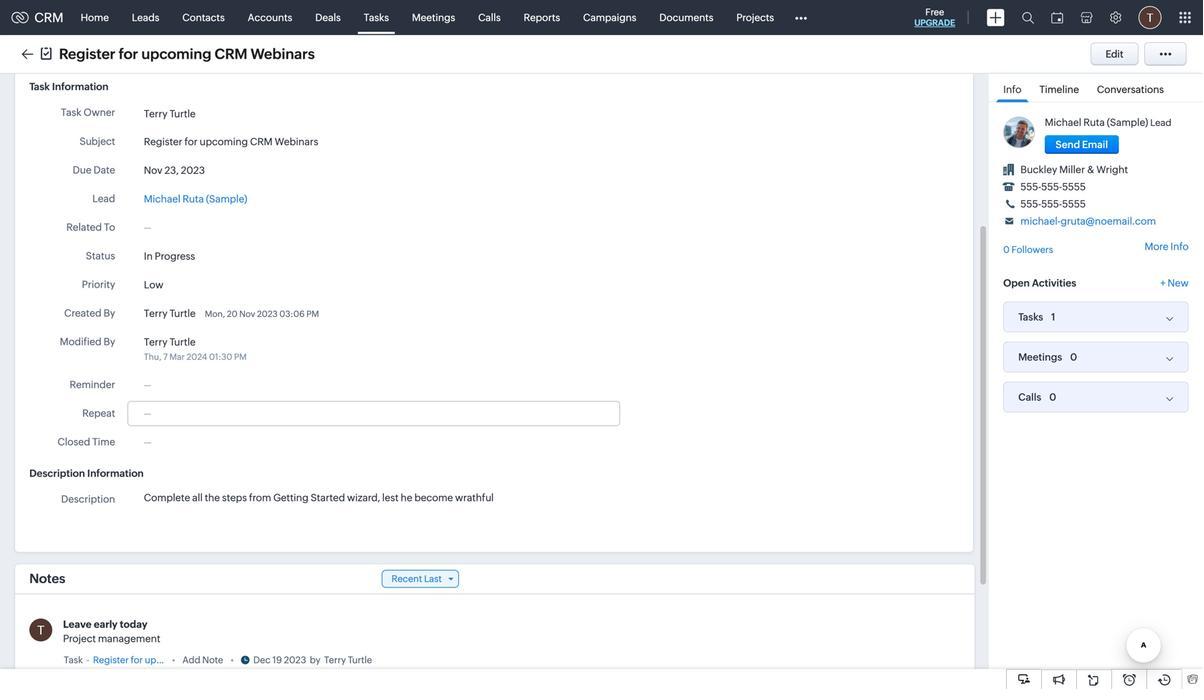 Task type: locate. For each thing, give the bounding box(es) containing it.
leave
[[63, 619, 92, 630]]

info right more
[[1171, 241, 1189, 252]]

mar
[[169, 352, 185, 362]]

2023 right 23,
[[181, 165, 205, 176]]

information for description information
[[87, 468, 144, 479]]

new
[[1168, 278, 1189, 289]]

0 horizontal spatial 2023
[[181, 165, 205, 176]]

0 vertical spatial upcoming
[[141, 46, 211, 62]]

steps
[[222, 492, 247, 504]]

0 vertical spatial terry turtle
[[144, 108, 196, 119]]

2 5555 from the top
[[1062, 198, 1086, 210]]

complete all the steps from getting started wizard, lest he become wrathful
[[144, 492, 494, 504]]

1 vertical spatial (sample)
[[206, 193, 247, 205]]

nov left 23,
[[144, 165, 162, 176]]

free upgrade
[[914, 7, 955, 28]]

upcoming up nov 23, 2023
[[200, 136, 248, 147]]

task left -
[[64, 655, 83, 666]]

conversations link
[[1090, 74, 1171, 102]]

1 horizontal spatial crm
[[215, 46, 247, 62]]

0 vertical spatial 5555
[[1062, 181, 1086, 193]]

&
[[1087, 164, 1095, 175]]

2023 for 23,
[[181, 165, 205, 176]]

lead down date
[[92, 193, 115, 204]]

1 vertical spatial michael ruta (sample) link
[[144, 191, 247, 207]]

task down the crm link
[[29, 81, 50, 92]]

1 vertical spatial for
[[184, 136, 198, 147]]

profile element
[[1130, 0, 1170, 35]]

project
[[63, 633, 96, 645]]

0 vertical spatial meetings
[[412, 12, 455, 23]]

1 vertical spatial info
[[1171, 241, 1189, 252]]

1 5555 from the top
[[1062, 181, 1086, 193]]

activities
[[1032, 278, 1076, 289]]

for up nov 23, 2023
[[184, 136, 198, 147]]

2023 left the 03:06
[[257, 309, 278, 319]]

0 vertical spatial 555-555-5555
[[1021, 181, 1086, 193]]

2024
[[187, 352, 207, 362]]

due
[[73, 164, 91, 176]]

(sample) for michael ruta (sample) lead
[[1107, 117, 1148, 128]]

information up task owner
[[52, 81, 108, 92]]

1 horizontal spatial meetings
[[1018, 352, 1062, 363]]

0 horizontal spatial (sample)
[[206, 193, 247, 205]]

management
[[98, 633, 160, 645]]

0 vertical spatial for
[[119, 46, 138, 62]]

more
[[1145, 241, 1169, 252]]

open
[[1003, 278, 1030, 289]]

michael ruta (sample) link down nov 23, 2023
[[144, 191, 247, 207]]

register up 23,
[[144, 136, 182, 147]]

dec 19 2023
[[253, 655, 306, 666]]

crm link
[[11, 10, 63, 25]]

• add note •
[[172, 655, 234, 666]]

calls
[[478, 12, 501, 23], [1018, 392, 1041, 403]]

turtle
[[170, 108, 196, 119], [170, 308, 196, 319], [170, 336, 196, 348], [348, 655, 372, 666]]

1 vertical spatial description
[[61, 494, 115, 505]]

task down task information
[[61, 107, 82, 118]]

by right the modified on the left of page
[[104, 336, 115, 348]]

0 horizontal spatial crm
[[34, 10, 63, 25]]

1 horizontal spatial (sample)
[[1107, 117, 1148, 128]]

0 horizontal spatial michael
[[144, 193, 181, 205]]

1 horizontal spatial lead
[[1150, 117, 1172, 128]]

1 vertical spatial 5555
[[1062, 198, 1086, 210]]

ruta for michael ruta (sample) lead
[[1084, 117, 1105, 128]]

description down description information
[[61, 494, 115, 505]]

1 horizontal spatial info
[[1171, 241, 1189, 252]]

5555
[[1062, 181, 1086, 193], [1062, 198, 1086, 210]]

1 horizontal spatial •
[[230, 655, 234, 666]]

meetings left calls link
[[412, 12, 455, 23]]

0 vertical spatial by
[[104, 307, 115, 319]]

1 vertical spatial information
[[87, 468, 144, 479]]

2023 for 19
[[284, 655, 306, 666]]

search element
[[1013, 0, 1043, 35]]

5555 up michael-gruta@noemail.com
[[1062, 198, 1086, 210]]

2 vertical spatial 0
[[1049, 392, 1056, 403]]

register down home link
[[59, 46, 115, 62]]

nov right 20
[[239, 309, 255, 319]]

terry turtle down low
[[144, 308, 196, 319]]

1 vertical spatial meetings
[[1018, 352, 1062, 363]]

description down closed
[[29, 468, 85, 479]]

1 horizontal spatial michael
[[1045, 117, 1082, 128]]

0 vertical spatial crm
[[34, 10, 63, 25]]

task
[[29, 81, 50, 92], [61, 107, 82, 118], [64, 655, 83, 666]]

register for upcoming crm webinars up nov 23, 2023
[[144, 136, 318, 147]]

1 vertical spatial 0
[[1070, 352, 1077, 363]]

create menu element
[[978, 0, 1013, 35]]

miller
[[1059, 164, 1085, 175]]

logo image
[[11, 12, 29, 23]]

he
[[401, 492, 412, 504]]

1 555-555-5555 from the top
[[1021, 181, 1086, 193]]

register for upcoming crm webinars
[[59, 46, 315, 62], [144, 136, 318, 147]]

for down leads link
[[119, 46, 138, 62]]

• left add
[[172, 655, 175, 666]]

buckley
[[1021, 164, 1057, 175]]

1 horizontal spatial michael ruta (sample) link
[[1045, 117, 1148, 128]]

info
[[1003, 84, 1022, 95], [1171, 241, 1189, 252]]

terry up thu,
[[144, 336, 168, 348]]

meetings
[[412, 12, 455, 23], [1018, 352, 1062, 363]]

1 vertical spatial by
[[104, 336, 115, 348]]

1 vertical spatial pm
[[234, 352, 247, 362]]

(sample)
[[1107, 117, 1148, 128], [206, 193, 247, 205]]

1 vertical spatial register
[[144, 136, 182, 147]]

5555 down buckley miller & wright
[[1062, 181, 1086, 193]]

michael ruta (sample) link down conversations
[[1045, 117, 1148, 128]]

2 555-555-5555 from the top
[[1021, 198, 1086, 210]]

(sample) for michael ruta (sample)
[[206, 193, 247, 205]]

documents link
[[648, 0, 725, 35]]

1 • from the left
[[172, 655, 175, 666]]

0 horizontal spatial pm
[[234, 352, 247, 362]]

2 horizontal spatial crm
[[250, 136, 273, 147]]

0 vertical spatial ruta
[[1084, 117, 1105, 128]]

early
[[94, 619, 118, 630]]

2 • from the left
[[230, 655, 234, 666]]

1 vertical spatial tasks
[[1018, 312, 1043, 323]]

status
[[86, 250, 115, 262]]

michael down timeline on the right
[[1045, 117, 1082, 128]]

1 vertical spatial 555-555-5555
[[1021, 198, 1086, 210]]

0 horizontal spatial ruta
[[183, 193, 204, 205]]

+ new
[[1160, 278, 1189, 289]]

01:30
[[209, 352, 232, 362]]

followers
[[1012, 245, 1053, 255]]

2 vertical spatial 2023
[[284, 655, 306, 666]]

0 vertical spatial michael
[[1045, 117, 1082, 128]]

0 horizontal spatial meetings
[[412, 12, 455, 23]]

0 for calls
[[1049, 392, 1056, 403]]

reminder
[[70, 379, 115, 391]]

1 horizontal spatial calls
[[1018, 392, 1041, 403]]

edit
[[1106, 48, 1124, 60]]

1 horizontal spatial 2023
[[257, 309, 278, 319]]

pm inside terry turtle thu, 7 mar 2024 01:30 pm
[[234, 352, 247, 362]]

terry right owner
[[144, 108, 168, 119]]

0 vertical spatial 0
[[1003, 245, 1010, 255]]

ruta down nov 23, 2023
[[183, 193, 204, 205]]

tasks
[[364, 12, 389, 23], [1018, 312, 1043, 323]]

None button
[[1045, 135, 1119, 154]]

more info link
[[1145, 241, 1189, 252]]

1 by from the top
[[104, 307, 115, 319]]

•
[[172, 655, 175, 666], [230, 655, 234, 666]]

0 horizontal spatial for
[[119, 46, 138, 62]]

meetings down "1"
[[1018, 352, 1062, 363]]

0 vertical spatial lead
[[1150, 117, 1172, 128]]

lead down conversations
[[1150, 117, 1172, 128]]

2 horizontal spatial 2023
[[284, 655, 306, 666]]

info left timeline on the right
[[1003, 84, 1022, 95]]

1 vertical spatial michael
[[144, 193, 181, 205]]

1 vertical spatial ruta
[[183, 193, 204, 205]]

0 vertical spatial task
[[29, 81, 50, 92]]

task for task information
[[29, 81, 50, 92]]

2 by from the top
[[104, 336, 115, 348]]

0 for meetings
[[1070, 352, 1077, 363]]

1 horizontal spatial 0
[[1049, 392, 1056, 403]]

1 horizontal spatial ruta
[[1084, 117, 1105, 128]]

terry down low
[[144, 308, 168, 319]]

lead inside michael ruta (sample) lead
[[1150, 117, 1172, 128]]

leave early today project management
[[63, 619, 160, 645]]

1 vertical spatial crm
[[215, 46, 247, 62]]

2023 right the 19
[[284, 655, 306, 666]]

home link
[[69, 0, 120, 35]]

0 vertical spatial information
[[52, 81, 108, 92]]

documents
[[659, 12, 714, 23]]

crm
[[34, 10, 63, 25], [215, 46, 247, 62], [250, 136, 273, 147]]

by right created
[[104, 307, 115, 319]]

projects
[[737, 12, 774, 23]]

pm right 01:30
[[234, 352, 247, 362]]

upcoming down contacts
[[141, 46, 211, 62]]

by terry turtle
[[310, 655, 372, 666]]

1 vertical spatial lead
[[92, 193, 115, 204]]

register for upcoming crm webinars down contacts
[[59, 46, 315, 62]]

gruta@noemail.com
[[1061, 216, 1156, 227]]

1 horizontal spatial pm
[[306, 309, 319, 319]]

in progress
[[144, 251, 195, 262]]

edit button
[[1091, 43, 1139, 66]]

20
[[227, 309, 238, 319]]

0 vertical spatial description
[[29, 468, 85, 479]]

1 vertical spatial 2023
[[257, 309, 278, 319]]

ruta up &
[[1084, 117, 1105, 128]]

mon, 20 nov 2023 03:06 pm
[[205, 309, 319, 319]]

pm right the 03:06
[[306, 309, 319, 319]]

0 horizontal spatial •
[[172, 655, 175, 666]]

0 vertical spatial register
[[59, 46, 115, 62]]

information down time
[[87, 468, 144, 479]]

555-555-5555 up michael-
[[1021, 198, 1086, 210]]

0 vertical spatial 2023
[[181, 165, 205, 176]]

michael-gruta@noemail.com
[[1021, 216, 1156, 227]]

0 vertical spatial info
[[1003, 84, 1022, 95]]

0 vertical spatial (sample)
[[1107, 117, 1148, 128]]

tasks left "1"
[[1018, 312, 1043, 323]]

by
[[310, 655, 320, 666]]

1 vertical spatial terry turtle
[[144, 308, 196, 319]]

by
[[104, 307, 115, 319], [104, 336, 115, 348]]

michael ruta (sample) link
[[1045, 117, 1148, 128], [144, 191, 247, 207]]

ruta for michael ruta (sample)
[[183, 193, 204, 205]]

0 horizontal spatial tasks
[[364, 12, 389, 23]]

tasks right deals link
[[364, 12, 389, 23]]

description
[[29, 468, 85, 479], [61, 494, 115, 505]]

michael down 23,
[[144, 193, 181, 205]]

upcoming
[[141, 46, 211, 62], [200, 136, 248, 147]]

555-555-5555
[[1021, 181, 1086, 193], [1021, 198, 1086, 210]]

michael ruta (sample) lead
[[1045, 117, 1172, 128]]

open activities
[[1003, 278, 1076, 289]]

0 vertical spatial register for upcoming crm webinars
[[59, 46, 315, 62]]

michael
[[1045, 117, 1082, 128], [144, 193, 181, 205]]

0
[[1003, 245, 1010, 255], [1070, 352, 1077, 363], [1049, 392, 1056, 403]]

by for created by
[[104, 307, 115, 319]]

1 terry turtle from the top
[[144, 108, 196, 119]]

turtle up mar
[[170, 336, 196, 348]]

profile image
[[1139, 6, 1162, 29]]

lead
[[1150, 117, 1172, 128], [92, 193, 115, 204]]

meetings link
[[401, 0, 467, 35]]

7
[[163, 352, 168, 362]]

555-555-5555 down "buckley"
[[1021, 181, 1086, 193]]

michael-gruta@noemail.com link
[[1021, 216, 1156, 227]]

for
[[119, 46, 138, 62], [184, 136, 198, 147]]

2 terry turtle from the top
[[144, 308, 196, 319]]

terry inside terry turtle thu, 7 mar 2024 01:30 pm
[[144, 336, 168, 348]]

turtle inside terry turtle thu, 7 mar 2024 01:30 pm
[[170, 336, 196, 348]]

-
[[87, 655, 89, 666]]

to
[[104, 222, 115, 233]]

1 horizontal spatial for
[[184, 136, 198, 147]]

terry turtle up 23,
[[144, 108, 196, 119]]

2 horizontal spatial 0
[[1070, 352, 1077, 363]]

1 vertical spatial task
[[61, 107, 82, 118]]

0 horizontal spatial calls
[[478, 12, 501, 23]]

0 vertical spatial nov
[[144, 165, 162, 176]]

1 vertical spatial nov
[[239, 309, 255, 319]]

• right note in the left of the page
[[230, 655, 234, 666]]



Task type: describe. For each thing, give the bounding box(es) containing it.
time
[[92, 436, 115, 448]]

terry right by
[[324, 655, 346, 666]]

description information
[[29, 468, 144, 479]]

recent last
[[392, 574, 442, 585]]

complete
[[144, 492, 190, 504]]

getting
[[273, 492, 309, 504]]

progress
[[155, 251, 195, 262]]

19
[[272, 655, 282, 666]]

0 horizontal spatial 0
[[1003, 245, 1010, 255]]

priority
[[82, 279, 115, 290]]

michael for michael ruta (sample)
[[144, 193, 181, 205]]

1 vertical spatial register for upcoming crm webinars
[[144, 136, 318, 147]]

modified by
[[60, 336, 115, 348]]

dec
[[253, 655, 271, 666]]

0 horizontal spatial info
[[1003, 84, 1022, 95]]

leads link
[[120, 0, 171, 35]]

accounts
[[248, 12, 292, 23]]

by for modified by
[[104, 336, 115, 348]]

contacts link
[[171, 0, 236, 35]]

michael ruta (sample)
[[144, 193, 247, 205]]

1 vertical spatial calls
[[1018, 392, 1041, 403]]

conversations
[[1097, 84, 1164, 95]]

michael for michael ruta (sample) lead
[[1045, 117, 1082, 128]]

0 horizontal spatial register
[[59, 46, 115, 62]]

date
[[94, 164, 115, 176]]

2 vertical spatial crm
[[250, 136, 273, 147]]

repeat
[[82, 408, 115, 419]]

0 followers
[[1003, 245, 1053, 255]]

info link
[[996, 74, 1029, 102]]

wright
[[1097, 164, 1128, 175]]

1 vertical spatial upcoming
[[200, 136, 248, 147]]

contacts
[[182, 12, 225, 23]]

modified
[[60, 336, 102, 348]]

michael-
[[1021, 216, 1061, 227]]

0 horizontal spatial michael ruta (sample) link
[[144, 191, 247, 207]]

+
[[1160, 278, 1166, 289]]

0 vertical spatial webinars
[[251, 46, 315, 62]]

deals link
[[304, 0, 352, 35]]

information for task information
[[52, 81, 108, 92]]

created by
[[64, 307, 115, 319]]

notes
[[29, 572, 65, 587]]

1 horizontal spatial tasks
[[1018, 312, 1043, 323]]

thu,
[[144, 352, 161, 362]]

task for task owner
[[61, 107, 82, 118]]

related
[[66, 222, 102, 233]]

0 vertical spatial calls
[[478, 12, 501, 23]]

campaigns
[[583, 12, 637, 23]]

task information
[[29, 81, 108, 92]]

tasks link
[[352, 0, 401, 35]]

task -
[[64, 655, 89, 666]]

deals
[[315, 12, 341, 23]]

home
[[81, 12, 109, 23]]

last
[[424, 574, 442, 585]]

become
[[414, 492, 453, 504]]

turtle up nov 23, 2023
[[170, 108, 196, 119]]

subject
[[80, 136, 115, 147]]

add
[[182, 655, 200, 666]]

lest
[[382, 492, 399, 504]]

description for description information
[[29, 468, 85, 479]]

low
[[144, 279, 163, 291]]

started
[[311, 492, 345, 504]]

calls link
[[467, 0, 512, 35]]

mon,
[[205, 309, 225, 319]]

1
[[1051, 312, 1055, 323]]

reports
[[524, 12, 560, 23]]

due date
[[73, 164, 115, 176]]

timeline link
[[1032, 74, 1086, 102]]

turtle right by
[[348, 655, 372, 666]]

description for description
[[61, 494, 115, 505]]

23,
[[164, 165, 179, 176]]

closed
[[58, 436, 90, 448]]

turtle left mon,
[[170, 308, 196, 319]]

note
[[202, 655, 223, 666]]

terry turtle thu, 7 mar 2024 01:30 pm
[[144, 336, 247, 362]]

add note link
[[182, 653, 223, 668]]

recent
[[392, 574, 422, 585]]

03:06
[[279, 309, 305, 319]]

free
[[925, 7, 944, 18]]

timeline
[[1039, 84, 1079, 95]]

buckley miller & wright
[[1021, 164, 1128, 175]]

2 vertical spatial task
[[64, 655, 83, 666]]

task owner
[[61, 107, 115, 118]]

1 horizontal spatial register
[[144, 136, 182, 147]]

wizard,
[[347, 492, 380, 504]]

0 vertical spatial tasks
[[364, 12, 389, 23]]

create menu image
[[987, 9, 1005, 26]]

created
[[64, 307, 102, 319]]

reports link
[[512, 0, 572, 35]]

projects link
[[725, 0, 786, 35]]

closed time
[[58, 436, 115, 448]]

from
[[249, 492, 271, 504]]

calendar image
[[1051, 12, 1064, 23]]

more info
[[1145, 241, 1189, 252]]

campaigns link
[[572, 0, 648, 35]]

0 horizontal spatial nov
[[144, 165, 162, 176]]

search image
[[1022, 11, 1034, 24]]

owner
[[84, 107, 115, 118]]

in
[[144, 251, 153, 262]]

0 vertical spatial pm
[[306, 309, 319, 319]]

0 horizontal spatial lead
[[92, 193, 115, 204]]

nov 23, 2023
[[144, 165, 205, 176]]

0 vertical spatial michael ruta (sample) link
[[1045, 117, 1148, 128]]

upgrade
[[914, 18, 955, 28]]

wrathful
[[455, 492, 494, 504]]

1 horizontal spatial nov
[[239, 309, 255, 319]]

1 vertical spatial webinars
[[275, 136, 318, 147]]

Other Modules field
[[786, 6, 816, 29]]



Task type: vqa. For each thing, say whether or not it's contained in the screenshot.
"DATE"
yes



